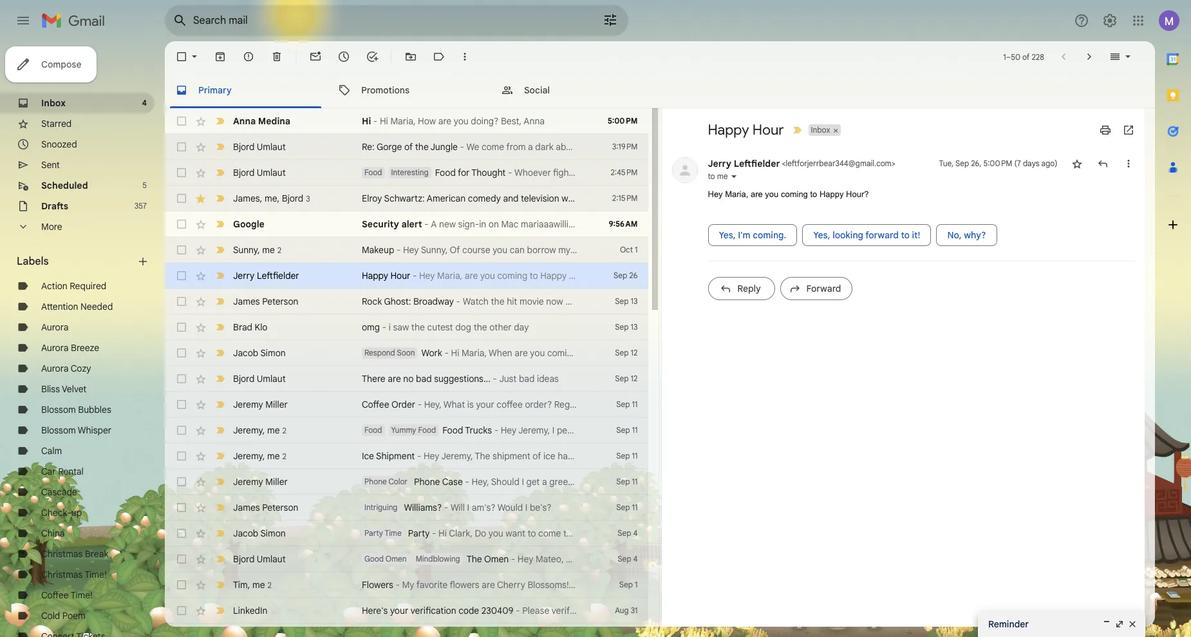 Task type: vqa. For each thing, say whether or not it's contained in the screenshot.


Task type: describe. For each thing, give the bounding box(es) containing it.
of for 50
[[1023, 52, 1030, 62]]

klo
[[255, 321, 268, 333]]

hi up gorge
[[380, 115, 388, 127]]

1 for flowers -
[[635, 580, 638, 589]]

sep 12 for bjord umlaut
[[615, 374, 638, 383]]

blossom for blossom bubbles
[[41, 404, 76, 416]]

hour for happy hour
[[753, 121, 784, 139]]

are right how
[[438, 115, 452, 127]]

linkedin
[[233, 605, 268, 616]]

you left doing?
[[454, 115, 469, 127]]

alert
[[402, 218, 422, 230]]

flowers -
[[362, 579, 402, 591]]

aurora for aurora breeze
[[41, 342, 69, 354]]

here's your verification code 230409 -
[[362, 605, 523, 616]]

show details image
[[731, 173, 739, 180]]

forward
[[807, 282, 842, 294]]

jeremy , me 2 for -
[[233, 450, 287, 462]]

there
[[362, 373, 386, 385]]

to right the want
[[528, 528, 536, 539]]

settings image
[[1103, 13, 1118, 28]]

umlaut for food for thought
[[257, 167, 286, 178]]

snoozed link
[[41, 139, 77, 150]]

yes, looking forward to it! button
[[803, 224, 932, 246]]

row containing linkedin
[[165, 598, 648, 624]]

scheduled link
[[41, 180, 88, 191]]

security alert -
[[362, 218, 431, 230]]

row containing james
[[165, 186, 648, 211]]

looking
[[833, 229, 864, 241]]

0 horizontal spatial 5:00 pm
[[608, 116, 638, 126]]

to down jerry leftfielder cell
[[811, 189, 818, 199]]

bliss
[[41, 383, 60, 395]]

bjord umlaut for food for thought
[[233, 167, 286, 178]]

calm
[[41, 445, 62, 457]]

you up 'rock ghost: broadway - watch the hit movie now on the stage!'
[[480, 270, 495, 282]]

yes, for yes, looking forward to it!
[[814, 229, 831, 241]]

- up broadway
[[413, 270, 417, 282]]

makeup -
[[362, 244, 403, 256]]

china link
[[41, 528, 65, 539]]

there are no bad suggestions... - just bad ideas
[[362, 373, 559, 385]]

ice
[[362, 450, 374, 462]]

0 horizontal spatial coming
[[498, 270, 528, 282]]

the omen -
[[467, 553, 518, 565]]

good omen
[[365, 554, 407, 564]]

television
[[521, 193, 560, 204]]

1 bad from the left
[[416, 373, 432, 385]]

to left our
[[564, 528, 572, 539]]

jerry for jerry leftfielder < leftforjerrbear344@gmail.com >
[[708, 158, 732, 169]]

you up ideas
[[530, 347, 545, 359]]

sep inside cell
[[956, 158, 970, 168]]

- right work
[[445, 347, 449, 359]]

- right 230409
[[516, 605, 520, 616]]

do
[[475, 528, 487, 539]]

color
[[389, 477, 408, 486]]

3 11 from the top
[[632, 451, 638, 461]]

respond soon work - hi maria, when are you coming back to work? best, jacob
[[365, 347, 687, 359]]

blossom for blossom whisper
[[41, 425, 76, 436]]

the
[[467, 553, 482, 565]]

more image
[[459, 50, 472, 63]]

aurora for aurora cozy
[[41, 363, 69, 374]]

james for sep 13
[[233, 296, 260, 307]]

google
[[233, 218, 265, 230]]

2 miller from the top
[[266, 476, 288, 488]]

2 sep 11 from the top
[[617, 425, 638, 435]]

code
[[459, 605, 479, 616]]

blossom bubbles link
[[41, 404, 111, 416]]

cold
[[41, 610, 60, 622]]

0 vertical spatial best,
[[501, 115, 522, 127]]

snoozed
[[41, 139, 77, 150]]

2 horizontal spatial coming
[[781, 189, 808, 199]]

snooze image
[[338, 50, 350, 63]]

time! for coffee time!
[[71, 589, 93, 601]]

- left watch
[[456, 296, 461, 307]]

more
[[41, 221, 62, 233]]

i'm
[[738, 229, 751, 241]]

leftfielder for jerry leftfielder
[[257, 270, 299, 282]]

1 vertical spatial best,
[[639, 347, 660, 359]]

support image
[[1075, 13, 1090, 28]]

move to image
[[405, 50, 417, 63]]

2:15 pm
[[613, 193, 638, 203]]

action
[[41, 280, 67, 292]]

10 row from the top
[[165, 340, 687, 366]]

0 horizontal spatial hour?
[[569, 270, 594, 282]]

Search mail text field
[[193, 14, 567, 27]]

inbox for inbox link
[[41, 97, 66, 109]]

tue, sep 26, 5:00 pm (7 days ago)
[[940, 158, 1058, 168]]

labels heading
[[17, 255, 137, 268]]

jacob for hi maria, when are you coming back to work? best, jacob
[[233, 347, 259, 359]]

doing?
[[471, 115, 499, 127]]

order?
[[525, 399, 552, 410]]

- right flowers
[[396, 579, 400, 591]]

simon for work
[[261, 347, 286, 359]]

umlaut for the omen
[[257, 553, 286, 565]]

hi right work
[[451, 347, 460, 359]]

rock
[[362, 296, 382, 307]]

aurora cozy link
[[41, 363, 91, 374]]

bliss velvet link
[[41, 383, 87, 395]]

more button
[[0, 216, 155, 237]]

of for gorge
[[405, 141, 413, 153]]

17 row from the top
[[165, 521, 648, 546]]

check-up
[[41, 507, 82, 519]]

simon for party
[[261, 528, 286, 539]]

james for sep 11
[[233, 502, 260, 513]]

reply link
[[708, 277, 775, 300]]

how
[[418, 115, 436, 127]]

close image
[[1128, 619, 1138, 629]]

compose button
[[5, 46, 97, 82]]

16 row from the top
[[165, 495, 648, 521]]

happy down makeup
[[362, 270, 388, 282]]

yes, i'm coming.
[[719, 229, 787, 241]]

will
[[451, 502, 465, 513]]

compose
[[41, 59, 81, 70]]

tue,
[[940, 158, 954, 168]]

1 anna from the left
[[233, 115, 256, 127]]

leftfielder for jerry leftfielder < leftforjerrbear344@gmail.com >
[[734, 158, 780, 169]]

row containing jerry leftfielder
[[165, 263, 648, 289]]

advanced search options image
[[598, 7, 624, 33]]

delete image
[[271, 50, 283, 63]]

action required
[[41, 280, 106, 292]]

to left 'show details' image at the top of the page
[[708, 171, 715, 181]]

order
[[392, 399, 416, 410]]

yummy
[[391, 425, 416, 435]]

to right back
[[602, 347, 610, 359]]

china
[[41, 528, 65, 539]]

bjord umlaut for the omen
[[233, 553, 286, 565]]

blossom bubbles
[[41, 404, 111, 416]]

check-
[[41, 507, 71, 519]]

be's?
[[530, 502, 552, 513]]

work?
[[613, 347, 637, 359]]

social tab
[[491, 72, 653, 108]]

12 row from the top
[[165, 392, 648, 417]]

bjord left '3'
[[282, 192, 303, 204]]

- down the want
[[511, 553, 516, 565]]

18 row from the top
[[165, 546, 648, 572]]

coffee time! link
[[41, 589, 93, 601]]

food left for
[[435, 167, 456, 178]]

- up mindblowing
[[432, 528, 436, 539]]

hi up re:
[[362, 115, 371, 127]]

maria, up broadway
[[437, 270, 463, 282]]

the right on
[[578, 296, 592, 307]]

toggle split pane mode image
[[1109, 50, 1122, 63]]

would
[[498, 502, 523, 513]]

poem
[[62, 610, 85, 622]]

aurora for aurora link
[[41, 321, 69, 333]]

3 umlaut from the top
[[257, 373, 286, 385]]

now
[[546, 296, 563, 307]]

on
[[566, 296, 576, 307]]

- up re:
[[374, 115, 378, 127]]

happy hour
[[708, 121, 784, 139]]

breeze
[[71, 342, 99, 354]]

blossom whisper link
[[41, 425, 112, 436]]

tim , me 2
[[233, 579, 272, 590]]

8 row from the top
[[165, 289, 648, 314]]

- left will
[[444, 502, 449, 513]]

christmas for christmas time!
[[41, 569, 83, 580]]

james , me , bjord 3
[[233, 192, 310, 204]]

christmas time!
[[41, 569, 107, 580]]

hour for happy hour - hey maria, are you coming to happy hour?
[[391, 270, 411, 282]]

hi left clark, on the left bottom
[[439, 528, 447, 539]]

flowers
[[362, 579, 394, 591]]

hey maria, are you coming to happy hour?
[[708, 189, 869, 199]]

- right thought
[[508, 167, 512, 178]]

christmas for christmas break
[[41, 548, 83, 560]]

writer.
[[562, 193, 587, 204]]

13 row from the top
[[165, 417, 648, 443]]

omen for good
[[386, 554, 407, 564]]

tab list containing primary
[[165, 72, 1156, 108]]

happy up 'show details' image at the top of the page
[[708, 121, 750, 139]]

archive image
[[214, 50, 227, 63]]

scheduled
[[41, 180, 88, 191]]

food left trucks
[[443, 425, 463, 436]]

1 50 of 228
[[1004, 52, 1045, 62]]

rental
[[58, 466, 84, 477]]

peterson for sep 11
[[262, 502, 299, 513]]

1 vertical spatial hey
[[419, 270, 435, 282]]

2 bad from the left
[[519, 373, 535, 385]]

food trucks -
[[443, 425, 501, 436]]

sep 4 for party time party - hi clark, do you want to come to our party?
[[618, 528, 638, 538]]

labels image
[[433, 50, 446, 63]]

happy hour - hey maria, are you coming to happy hour?
[[362, 270, 594, 282]]

1 for makeup -
[[635, 245, 638, 254]]

are left no
[[388, 373, 401, 385]]

james peterson for sep 13
[[233, 296, 299, 307]]

21 row from the top
[[165, 624, 648, 637]]

comedy
[[468, 193, 501, 204]]

sep 13 for omg - i saw the cutest dog the other day
[[615, 322, 638, 332]]

whisper
[[78, 425, 112, 436]]

food down re:
[[365, 167, 382, 177]]

regards,
[[555, 399, 590, 410]]

sunny
[[233, 244, 258, 255]]

umlaut for -
[[257, 141, 286, 153]]

are up yes, i'm coming. button
[[751, 189, 763, 199]]

jacob simon for party
[[233, 528, 286, 539]]

here's
[[362, 605, 388, 616]]

it!
[[913, 229, 921, 241]]

row containing anna medina
[[165, 108, 648, 134]]

- left hey,
[[418, 399, 422, 410]]

coffee for coffee order - hey, what is your coffee order? regards, jeremy
[[362, 399, 389, 410]]

anna medina
[[233, 115, 291, 127]]

food up ice
[[365, 425, 382, 435]]

re: gorge of the jungle -
[[362, 141, 467, 153]]

no, why?
[[948, 229, 987, 241]]

party?
[[590, 528, 617, 539]]

1 horizontal spatial coming
[[547, 347, 578, 359]]

is
[[468, 399, 474, 410]]

phone inside phone color phone case -
[[365, 477, 387, 486]]

- right trucks
[[494, 425, 499, 436]]

sep 13 for rock ghost: broadway - watch the hit movie now on the stage!
[[615, 296, 638, 306]]



Task type: locate. For each thing, give the bounding box(es) containing it.
food right yummy
[[418, 425, 436, 435]]

ideas
[[537, 373, 559, 385]]

- right makeup
[[397, 244, 401, 256]]

action required link
[[41, 280, 106, 292]]

3 sep 11 from the top
[[617, 451, 638, 461]]

sep 4 right party?
[[618, 528, 638, 538]]

cozy
[[71, 363, 91, 374]]

sep
[[956, 158, 970, 168], [614, 271, 628, 280], [615, 296, 629, 306], [615, 322, 629, 332], [615, 348, 629, 358], [615, 374, 629, 383], [617, 399, 630, 409], [617, 425, 630, 435], [617, 451, 630, 461], [617, 477, 630, 486], [617, 502, 630, 512], [618, 528, 632, 538], [618, 554, 632, 564], [620, 580, 633, 589]]

yes, for yes, i'm coming.
[[719, 229, 736, 241]]

coming left back
[[547, 347, 578, 359]]

sep 11 for 7th row from the bottom
[[617, 477, 638, 486]]

aurora breeze link
[[41, 342, 99, 354]]

pop out image
[[1115, 619, 1125, 629]]

omg - i saw the cutest dog the other day
[[362, 321, 529, 333]]

3 row from the top
[[165, 160, 648, 186]]

minimize image
[[1102, 619, 1113, 629]]

1 james peterson from the top
[[233, 296, 299, 307]]

leftfielder up 'show details' image at the top of the page
[[734, 158, 780, 169]]

15 row from the top
[[165, 469, 648, 495]]

tue, sep 26, 5:00 pm (7 days ago) cell
[[940, 157, 1058, 170]]

when
[[489, 347, 513, 359]]

calm link
[[41, 445, 62, 457]]

0 horizontal spatial anna
[[233, 115, 256, 127]]

me
[[717, 171, 728, 181], [265, 192, 277, 204], [262, 244, 275, 255], [267, 424, 280, 436], [267, 450, 280, 462], [252, 579, 265, 590]]

1 left the "50"
[[1004, 52, 1007, 62]]

1 vertical spatial jeremy , me 2
[[233, 450, 287, 462]]

2 bjord umlaut from the top
[[233, 167, 286, 178]]

leftforjerrbear344@gmail.com
[[786, 158, 892, 168]]

jeremy , me 2 for food trucks
[[233, 424, 287, 436]]

5:00 pm inside cell
[[984, 158, 1013, 168]]

3 bjord umlaut from the top
[[233, 373, 286, 385]]

sep 13 up work?
[[615, 322, 638, 332]]

re:
[[362, 141, 375, 153]]

1 vertical spatial jeremy miller
[[233, 476, 288, 488]]

1 aurora from the top
[[41, 321, 69, 333]]

best, right doing?
[[501, 115, 522, 127]]

1 horizontal spatial omen
[[484, 553, 509, 565]]

2 row from the top
[[165, 134, 648, 160]]

1 vertical spatial your
[[390, 605, 409, 616]]

1 vertical spatial james
[[233, 296, 260, 307]]

1 horizontal spatial coffee
[[362, 399, 389, 410]]

0 vertical spatial coming
[[781, 189, 808, 199]]

needed
[[81, 301, 113, 312]]

hey up broadway
[[419, 270, 435, 282]]

1 horizontal spatial best,
[[639, 347, 660, 359]]

add to tasks image
[[366, 50, 379, 63]]

2 jacob simon from the top
[[233, 528, 286, 539]]

2 inside the sunny , me 2
[[278, 245, 282, 255]]

1 11 from the top
[[632, 399, 638, 409]]

2 vertical spatial coming
[[547, 347, 578, 359]]

3 aurora from the top
[[41, 363, 69, 374]]

days
[[1024, 158, 1040, 168]]

sep 12 down work?
[[615, 374, 638, 383]]

sep 4 up sep 1
[[618, 554, 638, 564]]

back
[[580, 347, 600, 359]]

1 sep 4 from the top
[[618, 528, 638, 538]]

0 vertical spatial peterson
[[262, 296, 299, 307]]

bad right no
[[416, 373, 432, 385]]

7 row from the top
[[165, 263, 648, 289]]

coming down jerry leftfielder < leftforjerrbear344@gmail.com >
[[781, 189, 808, 199]]

0 horizontal spatial i
[[467, 502, 470, 513]]

- left i
[[382, 321, 387, 333]]

1 vertical spatial blossom
[[41, 425, 76, 436]]

0 vertical spatial jeremy miller
[[233, 399, 288, 410]]

2 james peterson from the top
[[233, 502, 299, 513]]

are right when
[[515, 347, 528, 359]]

1 vertical spatial coming
[[498, 270, 528, 282]]

0 vertical spatial leftfielder
[[734, 158, 780, 169]]

1 horizontal spatial bad
[[519, 373, 535, 385]]

1 sep 13 from the top
[[615, 296, 638, 306]]

5:00 pm up the "3:19 pm"
[[608, 116, 638, 126]]

umlaut down the klo
[[257, 373, 286, 385]]

None checkbox
[[175, 140, 188, 153], [175, 192, 188, 205], [175, 218, 188, 231], [175, 244, 188, 256], [175, 269, 188, 282], [175, 347, 188, 359], [175, 372, 188, 385], [175, 424, 188, 437], [175, 475, 188, 488], [175, 501, 188, 514], [175, 527, 188, 540], [175, 553, 188, 566], [175, 140, 188, 153], [175, 192, 188, 205], [175, 218, 188, 231], [175, 244, 188, 256], [175, 269, 188, 282], [175, 347, 188, 359], [175, 372, 188, 385], [175, 424, 188, 437], [175, 475, 188, 488], [175, 501, 188, 514], [175, 527, 188, 540], [175, 553, 188, 566]]

bjord umlaut down the klo
[[233, 373, 286, 385]]

0 horizontal spatial omen
[[386, 554, 407, 564]]

row containing google
[[165, 211, 648, 237]]

9 row from the top
[[165, 314, 648, 340]]

anna left medina
[[233, 115, 256, 127]]

1 christmas from the top
[[41, 548, 83, 560]]

2 11 from the top
[[632, 425, 638, 435]]

umlaut down medina
[[257, 141, 286, 153]]

0 horizontal spatial hey
[[419, 270, 435, 282]]

1 blossom from the top
[[41, 404, 76, 416]]

2 yes, from the left
[[814, 229, 831, 241]]

search mail image
[[169, 9, 192, 32]]

1 vertical spatial hour?
[[569, 270, 594, 282]]

1 vertical spatial coffee
[[41, 589, 69, 601]]

blossom up 'calm'
[[41, 425, 76, 436]]

Not starred checkbox
[[1071, 157, 1084, 170]]

0 horizontal spatial phone
[[365, 477, 387, 486]]

bjord umlaut down anna medina
[[233, 141, 286, 153]]

inbox for the inbox button
[[811, 125, 831, 135]]

0 vertical spatial blossom
[[41, 404, 76, 416]]

1 vertical spatial hour
[[391, 270, 411, 282]]

time
[[385, 528, 402, 538]]

0 vertical spatial sep 4
[[618, 528, 638, 538]]

jerry leftfielder cell
[[708, 158, 896, 169]]

jacob simon
[[233, 347, 286, 359], [233, 528, 286, 539]]

omen for the
[[484, 553, 509, 565]]

jacob simon for work
[[233, 347, 286, 359]]

interesting
[[391, 167, 429, 177]]

bjord for -
[[233, 141, 255, 153]]

12 right back
[[631, 348, 638, 358]]

blossom
[[41, 404, 76, 416], [41, 425, 76, 436]]

1 horizontal spatial jerry
[[708, 158, 732, 169]]

0 vertical spatial 1
[[1004, 52, 1007, 62]]

bliss velvet
[[41, 383, 87, 395]]

brad
[[233, 321, 253, 333]]

1 jacob simon from the top
[[233, 347, 286, 359]]

shipment
[[376, 450, 415, 462]]

to me
[[708, 171, 728, 181]]

phone
[[414, 476, 440, 488], [365, 477, 387, 486]]

row containing brad klo
[[165, 314, 648, 340]]

jacob simon up tim , me 2
[[233, 528, 286, 539]]

0 horizontal spatial party
[[365, 528, 383, 538]]

4 bjord umlaut from the top
[[233, 553, 286, 565]]

1 umlaut from the top
[[257, 141, 286, 153]]

None search field
[[165, 5, 629, 36]]

thought
[[472, 167, 506, 178]]

5 sep 11 from the top
[[617, 502, 638, 512]]

jerry leftfielder
[[233, 270, 299, 282]]

aug 31
[[615, 606, 638, 615]]

are up watch
[[465, 270, 478, 282]]

main menu image
[[15, 13, 31, 28]]

1 bjord umlaut from the top
[[233, 141, 286, 153]]

blossom down bliss velvet link
[[41, 404, 76, 416]]

0 horizontal spatial yes,
[[719, 229, 736, 241]]

0 vertical spatial jeremy , me 2
[[233, 424, 287, 436]]

0 horizontal spatial best,
[[501, 115, 522, 127]]

2:45 pm
[[611, 167, 638, 177]]

you right do
[[489, 528, 504, 539]]

2 vertical spatial aurora
[[41, 363, 69, 374]]

1 vertical spatial inbox
[[811, 125, 831, 135]]

jacob simon down the klo
[[233, 347, 286, 359]]

what
[[444, 399, 465, 410]]

to
[[708, 171, 715, 181], [811, 189, 818, 199], [901, 229, 910, 241], [530, 270, 538, 282], [602, 347, 610, 359], [528, 528, 536, 539], [564, 528, 572, 539]]

sep 11 for 10th row from the bottom
[[617, 399, 638, 409]]

0 vertical spatial 5:00 pm
[[608, 116, 638, 126]]

of right the "50"
[[1023, 52, 1030, 62]]

the
[[415, 141, 429, 153], [491, 296, 505, 307], [578, 296, 592, 307], [412, 321, 425, 333], [474, 321, 487, 333]]

sep 11 for 6th row from the bottom of the happy hour main content
[[617, 502, 638, 512]]

1 horizontal spatial of
[[1023, 52, 1030, 62]]

coffee inside happy hour main content
[[362, 399, 389, 410]]

drafts
[[41, 200, 68, 212]]

not starred image
[[1071, 157, 1084, 170]]

labels navigation
[[0, 41, 165, 637]]

row down the verification
[[165, 624, 648, 637]]

1 vertical spatial leftfielder
[[257, 270, 299, 282]]

sep 12 right back
[[615, 348, 638, 358]]

2 umlaut from the top
[[257, 167, 286, 178]]

you up coming.
[[766, 189, 779, 199]]

for
[[458, 167, 470, 178]]

1 i from the left
[[467, 502, 470, 513]]

row containing sunny
[[165, 237, 648, 263]]

happy up now
[[541, 270, 567, 282]]

4 for the omen -
[[634, 554, 638, 564]]

4 sep 11 from the top
[[617, 477, 638, 486]]

0 vertical spatial hour?
[[847, 189, 869, 199]]

bad right just
[[519, 373, 535, 385]]

2 13 from the top
[[631, 322, 638, 332]]

0 vertical spatial sep 12
[[615, 348, 638, 358]]

1 sep 11 from the top
[[617, 399, 638, 409]]

- left just
[[493, 373, 497, 385]]

promotions tab
[[328, 72, 490, 108]]

inbox link
[[41, 97, 66, 109]]

jacob up tim
[[233, 528, 259, 539]]

1 jeremy , me 2 from the top
[[233, 424, 287, 436]]

1 vertical spatial of
[[405, 141, 413, 153]]

hour? up on
[[569, 270, 594, 282]]

2 blossom from the top
[[41, 425, 76, 436]]

aurora
[[41, 321, 69, 333], [41, 342, 69, 354], [41, 363, 69, 374]]

american
[[427, 193, 466, 204]]

13 for omg - i saw the cutest dog the other day
[[631, 322, 638, 332]]

maria,
[[391, 115, 416, 127], [725, 189, 749, 199], [437, 270, 463, 282], [462, 347, 487, 359]]

0 vertical spatial 12
[[631, 348, 638, 358]]

(7
[[1015, 158, 1022, 168]]

sep 4 for the omen -
[[618, 554, 638, 564]]

the left hit
[[491, 296, 505, 307]]

time! for christmas time!
[[85, 569, 107, 580]]

1 vertical spatial miller
[[266, 476, 288, 488]]

sep 12 for jacob simon
[[615, 348, 638, 358]]

row containing tim
[[165, 572, 648, 598]]

other
[[490, 321, 512, 333]]

come
[[539, 528, 561, 539]]

2 aurora from the top
[[41, 342, 69, 354]]

230409
[[482, 605, 514, 616]]

coffee order - hey, what is your coffee order? regards, jeremy
[[362, 399, 622, 410]]

promotions
[[361, 84, 410, 96]]

0 vertical spatial inbox
[[41, 97, 66, 109]]

4 11 from the top
[[632, 477, 638, 486]]

2 sep 13 from the top
[[615, 322, 638, 332]]

1 horizontal spatial anna
[[524, 115, 545, 127]]

2 peterson from the top
[[262, 502, 299, 513]]

1 vertical spatial christmas
[[41, 569, 83, 580]]

time! down break
[[85, 569, 107, 580]]

0 vertical spatial 13
[[631, 296, 638, 306]]

starred link
[[41, 118, 72, 129]]

1 vertical spatial 4
[[634, 528, 638, 538]]

the right dog
[[474, 321, 487, 333]]

0 vertical spatial aurora
[[41, 321, 69, 333]]

row down alert
[[165, 237, 648, 263]]

ice shipment -
[[362, 450, 424, 462]]

1 horizontal spatial hey
[[708, 189, 723, 199]]

- right case at the bottom left of the page
[[465, 476, 470, 488]]

1 horizontal spatial hour?
[[847, 189, 869, 199]]

hour up the <
[[753, 121, 784, 139]]

jerry up to me
[[708, 158, 732, 169]]

bjord for food for thought
[[233, 167, 255, 178]]

0 horizontal spatial inbox
[[41, 97, 66, 109]]

2 simon from the top
[[261, 528, 286, 539]]

coffee up cold
[[41, 589, 69, 601]]

row
[[165, 108, 648, 134], [165, 134, 648, 160], [165, 160, 648, 186], [165, 186, 648, 211], [165, 211, 648, 237], [165, 237, 648, 263], [165, 263, 648, 289], [165, 289, 648, 314], [165, 314, 648, 340], [165, 340, 687, 366], [165, 366, 648, 392], [165, 392, 648, 417], [165, 417, 648, 443], [165, 443, 648, 469], [165, 469, 648, 495], [165, 495, 648, 521], [165, 521, 648, 546], [165, 546, 648, 572], [165, 572, 648, 598], [165, 598, 648, 624], [165, 624, 648, 637]]

christmas time! link
[[41, 569, 107, 580]]

1 peterson from the top
[[262, 296, 299, 307]]

are
[[438, 115, 452, 127], [751, 189, 763, 199], [465, 270, 478, 282], [515, 347, 528, 359], [388, 373, 401, 385]]

1 12 from the top
[[631, 348, 638, 358]]

anna down social at the top
[[524, 115, 545, 127]]

2 anna from the left
[[524, 115, 545, 127]]

yes, looking forward to it!
[[814, 229, 921, 241]]

row down color
[[165, 495, 648, 521]]

row up order
[[165, 366, 648, 392]]

sunny , me 2
[[233, 244, 282, 255]]

1 horizontal spatial party
[[408, 528, 430, 539]]

1 sep 12 from the top
[[615, 348, 638, 358]]

to inside yes, looking forward to it! 'button'
[[901, 229, 910, 241]]

12 for jacob simon
[[631, 348, 638, 358]]

tab list
[[1156, 41, 1192, 591], [165, 72, 1156, 108]]

0 vertical spatial of
[[1023, 52, 1030, 62]]

0 vertical spatial your
[[476, 399, 495, 410]]

to up movie
[[530, 270, 538, 282]]

2 for makeup -
[[278, 245, 282, 255]]

1 vertical spatial 13
[[631, 322, 638, 332]]

aurora link
[[41, 321, 69, 333]]

i right will
[[467, 502, 470, 513]]

1 row from the top
[[165, 108, 648, 134]]

the left jungle
[[415, 141, 429, 153]]

attention needed
[[41, 301, 113, 312]]

phone left case at the bottom left of the page
[[414, 476, 440, 488]]

inbox
[[41, 97, 66, 109], [811, 125, 831, 135]]

1 vertical spatial 12
[[631, 374, 638, 383]]

4 inside labels navigation
[[142, 98, 147, 108]]

4 row from the top
[[165, 186, 648, 211]]

4 umlaut from the top
[[257, 553, 286, 565]]

- right shipment
[[417, 450, 422, 462]]

2 12 from the top
[[631, 374, 638, 383]]

2 for ice shipment -
[[282, 451, 287, 461]]

- right alert
[[425, 218, 429, 230]]

blossom whisper
[[41, 425, 112, 436]]

good
[[365, 554, 384, 564]]

jerry for jerry leftfielder
[[233, 270, 255, 282]]

christmas break link
[[41, 548, 108, 560]]

0 horizontal spatial leftfielder
[[257, 270, 299, 282]]

bjord umlaut for -
[[233, 141, 286, 153]]

happy down the leftforjerrbear344@gmail.com on the right top of the page
[[820, 189, 844, 199]]

intriguing
[[365, 502, 398, 512]]

1 up 31
[[635, 580, 638, 589]]

jeremy
[[233, 399, 263, 410], [592, 399, 622, 410], [233, 424, 263, 436], [233, 450, 263, 462], [233, 476, 263, 488]]

0 vertical spatial coffee
[[362, 399, 389, 410]]

0 horizontal spatial of
[[405, 141, 413, 153]]

coffee for coffee time!
[[41, 589, 69, 601]]

coffee
[[497, 399, 523, 410]]

dog
[[456, 321, 472, 333]]

aug
[[615, 606, 629, 615]]

party right time
[[408, 528, 430, 539]]

1 simon from the top
[[261, 347, 286, 359]]

jacob for hi clark, do you want to come to our party?
[[233, 528, 259, 539]]

elroy
[[362, 193, 382, 204]]

50
[[1011, 52, 1021, 62]]

no
[[403, 373, 414, 385]]

1 vertical spatial jerry
[[233, 270, 255, 282]]

coffee inside labels navigation
[[41, 589, 69, 601]]

0 vertical spatial sep 13
[[615, 296, 638, 306]]

0 horizontal spatial coffee
[[41, 589, 69, 601]]

-
[[374, 115, 378, 127], [460, 141, 464, 153], [508, 167, 512, 178], [425, 218, 429, 230], [397, 244, 401, 256], [413, 270, 417, 282], [456, 296, 461, 307], [382, 321, 387, 333], [445, 347, 449, 359], [493, 373, 497, 385], [418, 399, 422, 410], [494, 425, 499, 436], [417, 450, 422, 462], [465, 476, 470, 488], [444, 502, 449, 513], [432, 528, 436, 539], [511, 553, 516, 565], [396, 579, 400, 591], [516, 605, 520, 616]]

maria, down 'show details' image at the top of the page
[[725, 189, 749, 199]]

schwartz:
[[384, 193, 425, 204]]

coffee down there
[[362, 399, 389, 410]]

report spam image
[[242, 50, 255, 63]]

ago)
[[1042, 158, 1058, 168]]

james peterson for sep 11
[[233, 502, 299, 513]]

jerry
[[708, 158, 732, 169], [233, 270, 255, 282]]

bjord down brad
[[233, 373, 255, 385]]

1 vertical spatial sep 4
[[618, 554, 638, 564]]

break
[[85, 548, 108, 560]]

1 13 from the top
[[631, 296, 638, 306]]

intriguing williams? - will i am's? would i be's?
[[365, 502, 552, 513]]

the right saw
[[412, 321, 425, 333]]

inbox inside the inbox button
[[811, 125, 831, 135]]

bjord umlaut
[[233, 141, 286, 153], [233, 167, 286, 178], [233, 373, 286, 385], [233, 553, 286, 565]]

peterson for sep 13
[[262, 296, 299, 307]]

0 vertical spatial james
[[233, 192, 260, 204]]

2 vertical spatial james
[[233, 502, 260, 513]]

1 vertical spatial peterson
[[262, 502, 299, 513]]

1 vertical spatial time!
[[71, 589, 93, 601]]

5:00 pm
[[608, 116, 638, 126], [984, 158, 1013, 168]]

2 jeremy miller from the top
[[233, 476, 288, 488]]

1 james from the top
[[233, 192, 260, 204]]

4 for party time party - hi clark, do you want to come to our party?
[[634, 528, 638, 538]]

11 row from the top
[[165, 366, 648, 392]]

forward link
[[780, 277, 853, 300]]

jacob right work?
[[662, 347, 687, 359]]

sep 13
[[615, 296, 638, 306], [615, 322, 638, 332]]

1 vertical spatial 5:00 pm
[[984, 158, 1013, 168]]

19 row from the top
[[165, 572, 648, 598]]

0 horizontal spatial hour
[[391, 270, 411, 282]]

ghost:
[[384, 296, 411, 307]]

medina
[[258, 115, 291, 127]]

2 christmas from the top
[[41, 569, 83, 580]]

0 vertical spatial 4
[[142, 98, 147, 108]]

to left it!
[[901, 229, 910, 241]]

primary tab
[[165, 72, 327, 108]]

your right here's
[[390, 605, 409, 616]]

2 vertical spatial 1
[[635, 580, 638, 589]]

2 jeremy , me 2 from the top
[[233, 450, 287, 462]]

i left be's?
[[526, 502, 528, 513]]

2 for flowers -
[[268, 580, 272, 590]]

yes, inside button
[[719, 229, 736, 241]]

1 horizontal spatial phone
[[414, 476, 440, 488]]

0 vertical spatial james peterson
[[233, 296, 299, 307]]

sep 11
[[617, 399, 638, 409], [617, 425, 638, 435], [617, 451, 638, 461], [617, 477, 638, 486], [617, 502, 638, 512]]

omen right the
[[484, 553, 509, 565]]

2 inside tim , me 2
[[268, 580, 272, 590]]

0 vertical spatial simon
[[261, 347, 286, 359]]

1 horizontal spatial leftfielder
[[734, 158, 780, 169]]

party inside party time party - hi clark, do you want to come to our party?
[[365, 528, 383, 538]]

None checkbox
[[175, 50, 188, 63], [175, 115, 188, 128], [175, 166, 188, 179], [175, 295, 188, 308], [175, 321, 188, 334], [175, 398, 188, 411], [175, 450, 188, 463], [175, 578, 188, 591], [175, 604, 188, 617], [175, 50, 188, 63], [175, 115, 188, 128], [175, 166, 188, 179], [175, 295, 188, 308], [175, 321, 188, 334], [175, 398, 188, 411], [175, 450, 188, 463], [175, 578, 188, 591], [175, 604, 188, 617]]

2 i from the left
[[526, 502, 528, 513]]

1 horizontal spatial 5:00 pm
[[984, 158, 1013, 168]]

inbox inside labels navigation
[[41, 97, 66, 109]]

12 for bjord umlaut
[[631, 374, 638, 383]]

1 horizontal spatial i
[[526, 502, 528, 513]]

jerry down sunny
[[233, 270, 255, 282]]

1 vertical spatial jacob simon
[[233, 528, 286, 539]]

yes, inside 'button'
[[814, 229, 831, 241]]

bjord for the omen
[[233, 553, 255, 565]]

1 jeremy miller from the top
[[233, 399, 288, 410]]

14 row from the top
[[165, 443, 648, 469]]

5 row from the top
[[165, 211, 648, 237]]

row down williams? on the bottom left
[[165, 521, 648, 546]]

13 down 26
[[631, 296, 638, 306]]

20 row from the top
[[165, 598, 648, 624]]

26,
[[972, 158, 982, 168]]

0 horizontal spatial your
[[390, 605, 409, 616]]

christmas up coffee time! at the bottom of page
[[41, 569, 83, 580]]

row down yummy
[[165, 443, 648, 469]]

gmail image
[[41, 8, 111, 33]]

maria, left how
[[391, 115, 416, 127]]

1 vertical spatial 1
[[635, 245, 638, 254]]

2 vertical spatial 4
[[634, 554, 638, 564]]

0 vertical spatial jerry
[[708, 158, 732, 169]]

228
[[1032, 52, 1045, 62]]

0 vertical spatial miller
[[266, 399, 288, 410]]

up
[[71, 507, 82, 519]]

bjord umlaut up tim , me 2
[[233, 553, 286, 565]]

jacob
[[233, 347, 259, 359], [662, 347, 687, 359], [233, 528, 259, 539]]

stage!
[[594, 296, 619, 307]]

0 vertical spatial hour
[[753, 121, 784, 139]]

row down shipment
[[165, 469, 648, 495]]

>
[[892, 158, 896, 168]]

1 horizontal spatial inbox
[[811, 125, 831, 135]]

6 row from the top
[[165, 237, 648, 263]]

jacob down brad
[[233, 347, 259, 359]]

hour? down the leftforjerrbear344@gmail.com on the right top of the page
[[847, 189, 869, 199]]

maria, left when
[[462, 347, 487, 359]]

1 horizontal spatial yes,
[[814, 229, 831, 241]]

13 for rock ghost: broadway - watch the hit movie now on the stage!
[[631, 296, 638, 306]]

2 james from the top
[[233, 296, 260, 307]]

1 vertical spatial sep 12
[[615, 374, 638, 383]]

elroy schwartz: american comedy and television writer.
[[362, 193, 587, 204]]

sep 26
[[614, 271, 638, 280]]

happy hour main content
[[165, 41, 1156, 637]]

row down time
[[165, 546, 648, 572]]

5:00 pm left (7
[[984, 158, 1013, 168]]

2 sep 4 from the top
[[618, 554, 638, 564]]

5 11 from the top
[[632, 502, 638, 512]]

row up re: gorge of the jungle -
[[165, 108, 648, 134]]

0 horizontal spatial bad
[[416, 373, 432, 385]]

yes, left the i'm
[[719, 229, 736, 241]]

0 vertical spatial hey
[[708, 189, 723, 199]]

- right jungle
[[460, 141, 464, 153]]

3 james from the top
[[233, 502, 260, 513]]

omen
[[484, 553, 509, 565], [386, 554, 407, 564]]

1 horizontal spatial hour
[[753, 121, 784, 139]]

best, right work?
[[639, 347, 660, 359]]

0 vertical spatial christmas
[[41, 548, 83, 560]]

1 miller from the top
[[266, 399, 288, 410]]

aurora cozy
[[41, 363, 91, 374]]

watch
[[463, 296, 489, 307]]

2 sep 12 from the top
[[615, 374, 638, 383]]

older image
[[1084, 50, 1096, 63]]

0 vertical spatial jacob simon
[[233, 347, 286, 359]]

1 vertical spatial aurora
[[41, 342, 69, 354]]

1 yes, from the left
[[719, 229, 736, 241]]

1 horizontal spatial your
[[476, 399, 495, 410]]



